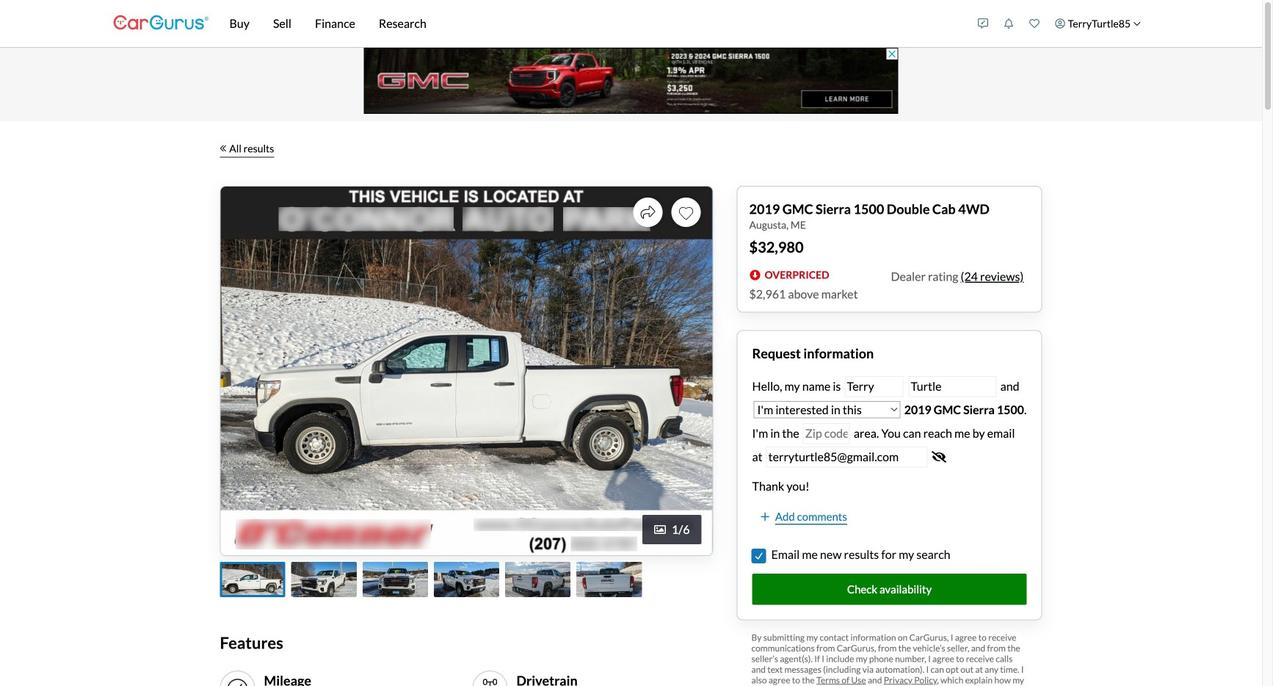 Task type: describe. For each thing, give the bounding box(es) containing it.
advertisement element
[[364, 48, 899, 114]]

saved cars image
[[1030, 18, 1040, 29]]

chevron down image
[[1134, 20, 1142, 27]]

Email address email field
[[767, 447, 928, 468]]

Zip code field
[[803, 423, 850, 444]]

drivetrain image
[[479, 677, 502, 686]]

share image
[[641, 205, 656, 220]]

view vehicle photo 5 image
[[505, 562, 571, 597]]

mileage image
[[226, 677, 249, 686]]

chevron double left image
[[220, 145, 226, 152]]

plus image
[[761, 511, 770, 522]]

First name field
[[845, 376, 904, 397]]

image image
[[655, 524, 666, 536]]

view vehicle photo 2 image
[[291, 562, 357, 597]]

add a car review image
[[978, 18, 989, 29]]



Task type: vqa. For each thing, say whether or not it's contained in the screenshot.
Sale
no



Task type: locate. For each thing, give the bounding box(es) containing it.
view vehicle photo 4 image
[[434, 562, 500, 597]]

None button
[[753, 549, 766, 563]]

menu
[[971, 3, 1149, 44]]

vehicle full photo image
[[221, 187, 713, 556]]

menu item
[[1048, 3, 1149, 44]]

user icon image
[[1056, 18, 1066, 29]]

view vehicle photo 3 image
[[363, 562, 428, 597]]

open notifications image
[[1004, 18, 1014, 29]]

view vehicle photo 6 image
[[577, 562, 642, 597]]

menu bar
[[209, 0, 971, 47]]

Last name field
[[909, 376, 997, 397]]

view vehicle photo 1 image
[[220, 562, 285, 597]]



